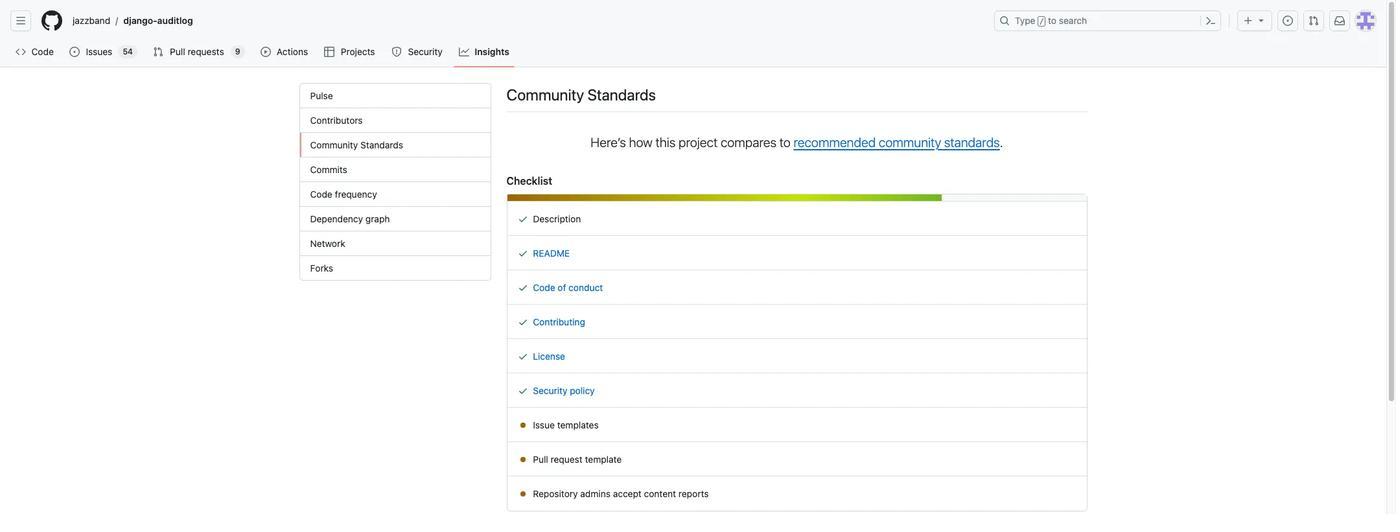 Task type: describe. For each thing, give the bounding box(es) containing it.
code of conduct
[[533, 282, 603, 293]]

list containing jazzband
[[67, 10, 987, 31]]

contributing link
[[533, 316, 585, 327]]

issue opened image for git pull request image in the top left of the page
[[70, 47, 80, 57]]

type
[[1015, 15, 1036, 26]]

readme link
[[533, 248, 570, 259]]

9
[[235, 47, 240, 56]]

code of conduct link
[[533, 282, 603, 293]]

actions
[[277, 46, 308, 57]]

readme
[[533, 248, 570, 259]]

issue opened image for git pull request icon
[[1283, 16, 1294, 26]]

code for code frequency
[[310, 189, 333, 200]]

template
[[585, 454, 622, 465]]

/ for type
[[1040, 17, 1045, 26]]

actions link
[[255, 42, 314, 62]]

1 horizontal spatial community
[[507, 86, 584, 104]]

content
[[644, 488, 676, 499]]

added image for readme
[[518, 248, 528, 259]]

projects
[[341, 46, 375, 57]]

not added yet image
[[518, 420, 528, 431]]

not added yet image for pull request template
[[518, 455, 528, 465]]

standards
[[945, 135, 1000, 150]]

graph
[[366, 213, 390, 224]]

admins
[[581, 488, 611, 499]]

jazzband
[[73, 15, 110, 26]]

security link
[[386, 42, 449, 62]]

graph image
[[459, 47, 470, 57]]

code image
[[16, 47, 26, 57]]

git pull request image
[[1309, 16, 1320, 26]]

security for security policy
[[533, 385, 568, 396]]

commits
[[310, 164, 347, 175]]

table image
[[324, 47, 335, 57]]

jazzband / django-auditlog
[[73, 15, 193, 26]]

pulse link
[[300, 84, 491, 108]]

added image for license
[[518, 351, 528, 362]]

network
[[310, 238, 345, 249]]

notifications image
[[1335, 16, 1345, 26]]

templates
[[557, 420, 599, 431]]

.
[[1000, 135, 1004, 150]]

auditlog
[[157, 15, 193, 26]]

requests
[[188, 46, 224, 57]]

pull requests
[[170, 46, 224, 57]]

frequency
[[335, 189, 377, 200]]

shield image
[[392, 47, 402, 57]]

insights element
[[299, 83, 491, 281]]

54
[[123, 47, 133, 56]]

1 added image from the top
[[518, 214, 528, 224]]

1 horizontal spatial to
[[1049, 15, 1057, 26]]

dependency
[[310, 213, 363, 224]]

triangle down image
[[1257, 15, 1267, 25]]

plus image
[[1244, 16, 1254, 26]]

code frequency
[[310, 189, 377, 200]]

issue
[[533, 420, 555, 431]]

community
[[879, 135, 942, 150]]

insights link
[[454, 42, 515, 62]]

type / to search
[[1015, 15, 1088, 26]]

insights
[[475, 46, 510, 57]]

security policy
[[533, 385, 595, 396]]

issue templates
[[531, 420, 599, 431]]

community standards link
[[300, 133, 491, 158]]

here's how this project compares to recommended community standards .
[[591, 135, 1004, 150]]

/ for jazzband
[[116, 15, 118, 26]]

code link
[[10, 42, 59, 62]]

of
[[558, 282, 566, 293]]

accept
[[613, 488, 642, 499]]

pull for pull request template
[[533, 454, 548, 465]]

forks
[[310, 263, 333, 274]]

security for security
[[408, 46, 443, 57]]



Task type: vqa. For each thing, say whether or not it's contained in the screenshot.
Not added yet icon
yes



Task type: locate. For each thing, give the bounding box(es) containing it.
added image
[[518, 248, 528, 259], [518, 283, 528, 293], [518, 351, 528, 362], [518, 386, 528, 396]]

community standards inside "insights" element
[[310, 139, 403, 150]]

0 vertical spatial pull
[[170, 46, 185, 57]]

pulse
[[310, 90, 333, 101]]

repository admins accept content reports
[[531, 488, 709, 499]]

search
[[1059, 15, 1088, 26]]

to
[[1049, 15, 1057, 26], [780, 135, 791, 150]]

0 vertical spatial to
[[1049, 15, 1057, 26]]

dependency graph link
[[300, 207, 491, 231]]

1 not added yet image from the top
[[518, 455, 528, 465]]

repository
[[533, 488, 578, 499]]

code right code icon
[[31, 46, 54, 57]]

description
[[531, 213, 581, 224]]

added image left contributing
[[518, 317, 528, 327]]

0 vertical spatial security
[[408, 46, 443, 57]]

1 vertical spatial pull
[[533, 454, 548, 465]]

issues
[[86, 46, 112, 57]]

0 vertical spatial code
[[31, 46, 54, 57]]

1 horizontal spatial standards
[[588, 86, 656, 104]]

security
[[408, 46, 443, 57], [533, 385, 568, 396]]

code
[[31, 46, 54, 57], [310, 189, 333, 200], [533, 282, 555, 293]]

0 vertical spatial issue opened image
[[1283, 16, 1294, 26]]

play image
[[260, 47, 271, 57]]

0 horizontal spatial community standards
[[310, 139, 403, 150]]

standards down contributors link
[[361, 139, 403, 150]]

2 added image from the top
[[518, 317, 528, 327]]

git pull request image
[[153, 47, 163, 57]]

pull left the request at the left bottom of the page
[[533, 454, 548, 465]]

policy
[[570, 385, 595, 396]]

/ left the django-
[[116, 15, 118, 26]]

0 vertical spatial community
[[507, 86, 584, 104]]

added image for security policy
[[518, 386, 528, 396]]

contributors link
[[300, 108, 491, 133]]

checklist
[[507, 175, 553, 187]]

security right shield image
[[408, 46, 443, 57]]

added image for code of conduct
[[518, 283, 528, 293]]

code inside "insights" element
[[310, 189, 333, 200]]

1 horizontal spatial pull
[[533, 454, 548, 465]]

added image left description
[[518, 214, 528, 224]]

network link
[[300, 231, 491, 256]]

added image
[[518, 214, 528, 224], [518, 317, 528, 327]]

contributing
[[533, 316, 585, 327]]

1 vertical spatial issue opened image
[[70, 47, 80, 57]]

not added yet image down not added yet image
[[518, 455, 528, 465]]

how
[[629, 135, 653, 150]]

project
[[679, 135, 718, 150]]

not added yet image
[[518, 455, 528, 465], [518, 489, 528, 499]]

issue opened image left git pull request icon
[[1283, 16, 1294, 26]]

1 vertical spatial community
[[310, 139, 358, 150]]

/ inside jazzband / django-auditlog
[[116, 15, 118, 26]]

1 vertical spatial code
[[310, 189, 333, 200]]

code for code of conduct
[[533, 282, 555, 293]]

pull request template
[[531, 454, 622, 465]]

jazzband link
[[67, 10, 116, 31]]

security policy link
[[533, 385, 595, 396]]

code frequency link
[[300, 182, 491, 207]]

list
[[67, 10, 987, 31]]

community inside community standards link
[[310, 139, 358, 150]]

0 horizontal spatial /
[[116, 15, 118, 26]]

added image left of
[[518, 283, 528, 293]]

to left search
[[1049, 15, 1057, 26]]

license
[[533, 351, 565, 362]]

recommended
[[794, 135, 876, 150]]

/ right type on the right
[[1040, 17, 1045, 26]]

2 not added yet image from the top
[[518, 489, 528, 499]]

/ inside type / to search
[[1040, 17, 1045, 26]]

community standards
[[507, 86, 656, 104], [310, 139, 403, 150]]

license link
[[533, 351, 565, 362]]

here's
[[591, 135, 626, 150]]

community standards up here's
[[507, 86, 656, 104]]

homepage image
[[41, 10, 62, 31]]

1 vertical spatial standards
[[361, 139, 403, 150]]

1 horizontal spatial code
[[310, 189, 333, 200]]

pull right git pull request image in the top left of the page
[[170, 46, 185, 57]]

to right compares
[[780, 135, 791, 150]]

standards up here's
[[588, 86, 656, 104]]

community standards down contributors
[[310, 139, 403, 150]]

0 horizontal spatial issue opened image
[[70, 47, 80, 57]]

4 added image from the top
[[518, 386, 528, 396]]

1 horizontal spatial community standards
[[507, 86, 656, 104]]

0 horizontal spatial code
[[31, 46, 54, 57]]

0 vertical spatial standards
[[588, 86, 656, 104]]

0 horizontal spatial community
[[310, 139, 358, 150]]

commits link
[[300, 158, 491, 182]]

this
[[656, 135, 676, 150]]

2 vertical spatial code
[[533, 282, 555, 293]]

1 vertical spatial added image
[[518, 317, 528, 327]]

1 added image from the top
[[518, 248, 528, 259]]

pull for pull requests
[[170, 46, 185, 57]]

3 added image from the top
[[518, 351, 528, 362]]

1 vertical spatial security
[[533, 385, 568, 396]]

standards
[[588, 86, 656, 104], [361, 139, 403, 150]]

added image left readme link
[[518, 248, 528, 259]]

code for code
[[31, 46, 54, 57]]

/
[[116, 15, 118, 26], [1040, 17, 1045, 26]]

0 horizontal spatial to
[[780, 135, 791, 150]]

0 vertical spatial added image
[[518, 214, 528, 224]]

added image left license
[[518, 351, 528, 362]]

security left policy
[[533, 385, 568, 396]]

contributors
[[310, 115, 363, 126]]

compares
[[721, 135, 777, 150]]

code down commits
[[310, 189, 333, 200]]

reports
[[679, 488, 709, 499]]

pull
[[170, 46, 185, 57], [533, 454, 548, 465]]

0 vertical spatial not added yet image
[[518, 455, 528, 465]]

1 vertical spatial community standards
[[310, 139, 403, 150]]

recommended community standards link
[[794, 135, 1000, 150]]

issue opened image left issues
[[70, 47, 80, 57]]

1 horizontal spatial security
[[533, 385, 568, 396]]

1 horizontal spatial /
[[1040, 17, 1045, 26]]

dependency graph
[[310, 213, 390, 224]]

1 vertical spatial to
[[780, 135, 791, 150]]

django-auditlog link
[[118, 10, 198, 31]]

1 horizontal spatial issue opened image
[[1283, 16, 1294, 26]]

conduct
[[569, 282, 603, 293]]

0 horizontal spatial standards
[[361, 139, 403, 150]]

standards inside "insights" element
[[361, 139, 403, 150]]

0 vertical spatial community standards
[[507, 86, 656, 104]]

community
[[507, 86, 584, 104], [310, 139, 358, 150]]

command palette image
[[1206, 16, 1216, 26]]

issue opened image
[[1283, 16, 1294, 26], [70, 47, 80, 57]]

added image up not added yet image
[[518, 386, 528, 396]]

code left of
[[533, 282, 555, 293]]

0 horizontal spatial pull
[[170, 46, 185, 57]]

not added yet image for repository admins accept content reports
[[518, 489, 528, 499]]

0 horizontal spatial security
[[408, 46, 443, 57]]

request
[[551, 454, 583, 465]]

projects link
[[319, 42, 381, 62]]

2 added image from the top
[[518, 283, 528, 293]]

not added yet image left repository
[[518, 489, 528, 499]]

django-
[[123, 15, 157, 26]]

forks link
[[300, 256, 491, 280]]

2 horizontal spatial code
[[533, 282, 555, 293]]

1 vertical spatial not added yet image
[[518, 489, 528, 499]]



